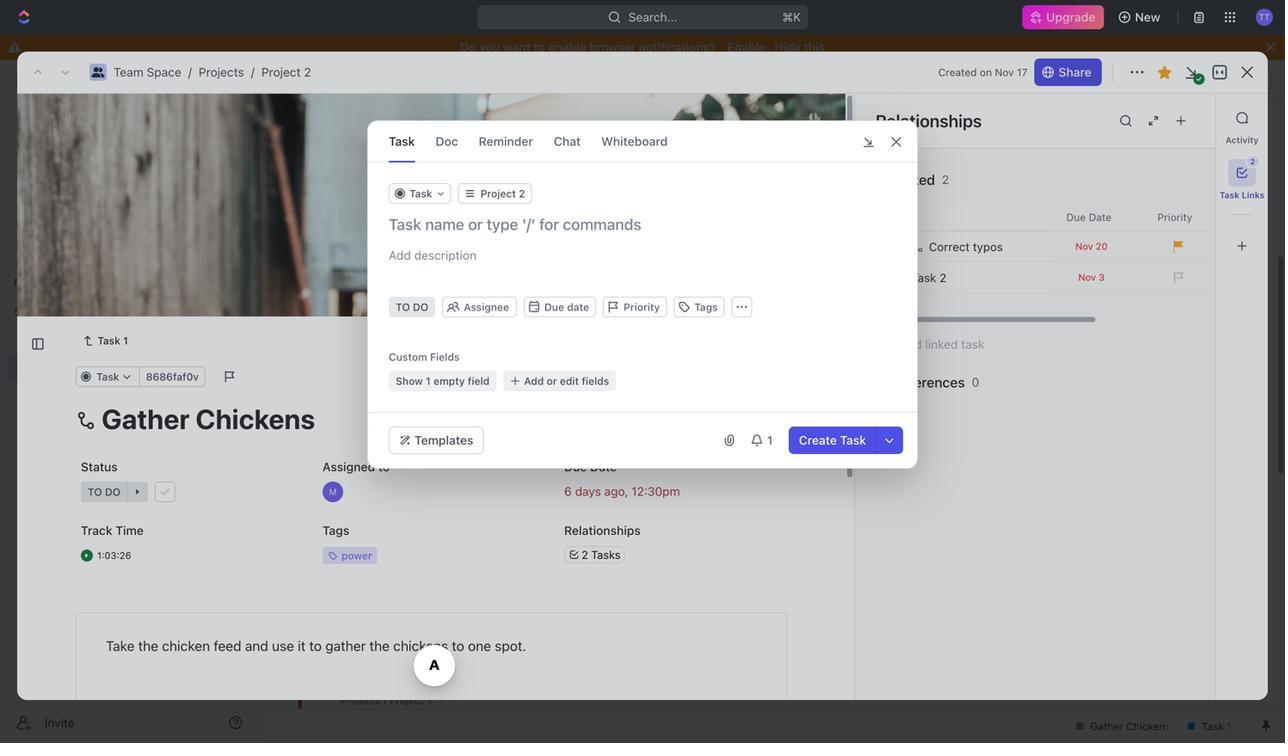 Task type: describe. For each thing, give the bounding box(es) containing it.
to down task 2
[[378, 460, 390, 474]]

1 / from the left
[[188, 65, 192, 79]]

2 / from the left
[[251, 65, 255, 79]]

inbox
[[41, 145, 71, 159]]

references 0
[[893, 374, 979, 391]]

time
[[116, 524, 144, 538]]

to do button
[[389, 297, 435, 317]]

do you want to enable browser notifications? enable hide this
[[460, 40, 825, 54]]

due for due date
[[544, 301, 564, 313]]

new
[[1135, 10, 1160, 24]]

to inside dropdown button
[[396, 301, 410, 313]]

list link
[[402, 181, 426, 205]]

chickens
[[393, 638, 448, 654]]

invite
[[45, 716, 75, 730]]

team space inside tree
[[41, 361, 110, 375]]

8686faf0v
[[146, 371, 199, 383]]

this
[[804, 40, 825, 54]]

do inside dropdown button
[[413, 301, 428, 313]]

activity
[[1226, 135, 1259, 145]]

and
[[245, 638, 268, 654]]

task sidebar content section
[[854, 94, 1285, 700]]

spaces
[[14, 305, 50, 317]]

task sidebar navigation tab list
[[1220, 104, 1265, 260]]

Search tasks... text field
[[1071, 221, 1243, 247]]

overview link
[[317, 181, 374, 205]]

created on nov 17
[[938, 66, 1028, 78]]

templates
[[415, 433, 473, 447]]

search...
[[628, 10, 677, 24]]

list
[[406, 185, 426, 200]]

date
[[590, 460, 617, 474]]

upgrade link
[[1022, 5, 1104, 29]]

share right 17
[[1059, 65, 1092, 79]]

due date
[[544, 301, 589, 313]]

reminder button
[[479, 121, 533, 162]]

1 the from the left
[[138, 638, 158, 654]]

0 horizontal spatial tags
[[323, 524, 349, 538]]

on
[[980, 66, 992, 78]]

field
[[468, 375, 490, 387]]

correct typos
[[929, 240, 1003, 254]]

track
[[81, 524, 112, 538]]

nov
[[995, 66, 1014, 78]]

do
[[460, 40, 476, 54]]

due for due date
[[564, 460, 587, 474]]

1 horizontal spatial task 1
[[389, 404, 424, 418]]

docs
[[41, 174, 70, 188]]

favorites
[[14, 276, 59, 288]]

to right want
[[534, 40, 545, 54]]

task button
[[389, 121, 415, 162]]

correct
[[929, 240, 970, 254]]

chicken
[[162, 638, 210, 654]]

task inside dropdown button
[[409, 188, 432, 200]]

it
[[298, 638, 306, 654]]

upgrade
[[1046, 10, 1096, 24]]

relationships inside "task sidebar content" section
[[876, 111, 982, 131]]

‎task
[[912, 271, 936, 285]]

task inside tab list
[[1220, 190, 1239, 200]]

0 horizontal spatial to do
[[361, 513, 394, 525]]

to right it
[[309, 638, 322, 654]]

2 tasks
[[581, 549, 621, 561]]

priority
[[624, 301, 660, 313]]

enable
[[548, 40, 586, 54]]

team up home link
[[114, 65, 143, 79]]

fields
[[582, 375, 609, 387]]

calendar
[[458, 185, 509, 200]]

project 2 link
[[261, 65, 311, 79]]

progress
[[375, 349, 431, 361]]

0 vertical spatial task 1
[[97, 335, 128, 347]]

home link
[[7, 109, 249, 137]]

due date
[[564, 460, 617, 474]]

1 vertical spatial do
[[378, 513, 394, 525]]

dialog containing task
[[367, 120, 918, 469]]

linked
[[893, 172, 935, 188]]

overview
[[321, 185, 374, 200]]

0 vertical spatial project
[[261, 65, 301, 79]]

track time
[[81, 524, 144, 538]]

add down hanging at bottom
[[389, 629, 411, 643]]

1 button for 1
[[427, 403, 451, 420]]

you
[[479, 40, 500, 54]]

team space link inside team space tree
[[41, 354, 246, 382]]

typos
[[973, 240, 1003, 254]]

assigned to
[[323, 460, 390, 474]]

add or edit fields button
[[503, 371, 616, 391]]

1 button left create
[[743, 427, 782, 454]]

notifications?
[[639, 40, 716, 54]]

0
[[972, 375, 979, 389]]

share down upgrade
[[1083, 74, 1116, 88]]

2 inside button
[[1250, 158, 1255, 166]]

task inside button
[[840, 433, 866, 447]]

add down automations
[[1161, 136, 1184, 151]]

0 horizontal spatial user group image
[[92, 67, 105, 77]]

docs link
[[7, 168, 249, 195]]

templates button
[[389, 427, 484, 454]]

spot.
[[495, 638, 526, 654]]

17
[[1017, 66, 1028, 78]]

linked 2
[[893, 172, 949, 188]]



Task type: vqa. For each thing, say whether or not it's contained in the screenshot.
second / from the left
yes



Task type: locate. For each thing, give the bounding box(es) containing it.
project up in
[[341, 302, 387, 318]]

hide
[[774, 40, 801, 54]]

⌘k
[[782, 10, 801, 24]]

in
[[361, 349, 372, 361]]

1 horizontal spatial do
[[413, 301, 428, 313]]

1 vertical spatial to do
[[361, 513, 394, 525]]

do down assigned to
[[378, 513, 394, 525]]

doc button
[[436, 121, 458, 162]]

team right the projects
[[289, 74, 320, 88]]

tags right priority
[[694, 301, 718, 313]]

tags down assigned
[[323, 524, 349, 538]]

projects
[[199, 65, 244, 79]]

0 vertical spatial tags
[[694, 301, 718, 313]]

relationships
[[876, 111, 982, 131], [564, 524, 641, 538]]

0 horizontal spatial task 1
[[97, 335, 128, 347]]

0 vertical spatial relationships
[[876, 111, 982, 131]]

team inside tree
[[41, 361, 72, 375]]

add
[[1161, 136, 1184, 151], [524, 375, 544, 387], [389, 465, 411, 479], [468, 513, 487, 525], [389, 629, 411, 643]]

1 inside dropdown button
[[767, 433, 773, 447]]

to
[[534, 40, 545, 54], [396, 301, 410, 313], [378, 460, 390, 474], [361, 513, 376, 525], [309, 638, 322, 654], [452, 638, 464, 654]]

relationships up '2 tasks'
[[564, 524, 641, 538]]

0 vertical spatial to do
[[396, 301, 428, 313]]

space inside tree
[[75, 361, 110, 375]]

‎task 2
[[912, 271, 946, 285]]

1 horizontal spatial the
[[370, 638, 390, 654]]

Edit task name text field
[[76, 403, 787, 435]]

task 1
[[97, 335, 128, 347], [389, 404, 424, 418]]

projects link
[[199, 65, 244, 79]]

project 2
[[341, 302, 402, 318]]

references
[[893, 374, 965, 391]]

1 horizontal spatial relationships
[[876, 111, 982, 131]]

due date button
[[524, 297, 596, 317]]

add left or
[[524, 375, 544, 387]]

0 horizontal spatial do
[[378, 513, 394, 525]]

share
[[1059, 65, 1092, 79], [1083, 74, 1116, 88]]

hanging
[[389, 599, 436, 613]]

use
[[272, 638, 294, 654]]

team up "overview" link
[[298, 129, 357, 157]]

0 horizontal spatial due
[[544, 301, 564, 313]]

created
[[938, 66, 977, 78]]

8686faf0v button
[[139, 367, 206, 387]]

status
[[81, 460, 118, 474]]

1 button
[[743, 427, 782, 454]]

to do down assigned to
[[361, 513, 394, 525]]

whiteboard button
[[601, 121, 668, 162]]

1 horizontal spatial /
[[251, 65, 255, 79]]

task
[[389, 134, 415, 148], [1187, 136, 1213, 151], [409, 188, 432, 200], [1220, 190, 1239, 200], [97, 335, 120, 347], [389, 404, 415, 418], [840, 433, 866, 447], [389, 434, 415, 449], [414, 465, 440, 479], [490, 513, 513, 525], [414, 629, 440, 643]]

due inside dropdown button
[[544, 301, 564, 313]]

out
[[440, 599, 458, 613]]

priority button
[[603, 297, 667, 317]]

relationships down created
[[876, 111, 982, 131]]

empty
[[433, 375, 465, 387]]

2 button
[[1228, 157, 1258, 187]]

space left projects link at the top of page
[[147, 65, 181, 79]]

1 vertical spatial project
[[341, 302, 387, 318]]

space right project 2 "link"
[[323, 74, 358, 88]]

do right project 2
[[413, 301, 428, 313]]

1 button up templates dropdown button
[[427, 403, 451, 420]]

2 the from the left
[[370, 638, 390, 654]]

1 horizontal spatial project
[[341, 302, 387, 318]]

1 horizontal spatial tags
[[694, 301, 718, 313]]

0 vertical spatial team space
[[289, 74, 358, 88]]

user group image
[[92, 67, 105, 77], [273, 77, 284, 85]]

assignee
[[464, 301, 509, 313]]

/ right projects link at the top of page
[[251, 65, 255, 79]]

create task button
[[789, 427, 877, 454]]

to up progress at left
[[396, 301, 410, 313]]

1 horizontal spatial due
[[564, 460, 587, 474]]

/
[[188, 65, 192, 79], [251, 65, 255, 79]]

doc
[[436, 134, 458, 148]]

space left doc button
[[362, 129, 431, 157]]

chat
[[554, 134, 581, 148]]

hanging out with friends link
[[384, 594, 720, 618]]

feed
[[214, 638, 241, 654]]

add down templates
[[468, 513, 487, 525]]

date
[[567, 301, 589, 313]]

user group image right projects link at the top of page
[[273, 77, 284, 85]]

team
[[114, 65, 143, 79], [289, 74, 320, 88], [298, 129, 357, 157], [41, 361, 72, 375]]

with
[[461, 599, 486, 613]]

custom
[[389, 351, 427, 363]]

the right take
[[138, 638, 158, 654]]

0 horizontal spatial relationships
[[564, 524, 641, 538]]

1 vertical spatial tags
[[323, 524, 349, 538]]

the
[[138, 638, 158, 654], [370, 638, 390, 654]]

project right projects link at the top of page
[[261, 65, 301, 79]]

team space link
[[114, 65, 181, 79], [268, 71, 363, 91], [41, 354, 246, 382]]

user group image up home link
[[92, 67, 105, 77]]

tags button
[[674, 297, 725, 317]]

favorites button
[[7, 272, 76, 292]]

task links
[[1220, 190, 1265, 200]]

2 vertical spatial team space
[[41, 361, 110, 375]]

calendar link
[[455, 181, 509, 205]]

0 vertical spatial do
[[413, 301, 428, 313]]

take the chicken feed and use it to gather the chickens to one spot.
[[106, 638, 526, 654]]

assigned
[[323, 460, 375, 474]]

show 1 empty field
[[396, 375, 490, 387]]

add down task 2
[[389, 465, 411, 479]]

team right user group icon
[[41, 361, 72, 375]]

edit
[[560, 375, 579, 387]]

team space tree
[[7, 325, 249, 470]]

team space / projects / project 2
[[114, 65, 311, 79]]

to left one
[[452, 638, 464, 654]]

whiteboard
[[601, 134, 668, 148]]

take
[[106, 638, 135, 654]]

share button down upgrade
[[1073, 67, 1126, 95]]

Task name or type '/' for commands text field
[[389, 214, 900, 235]]

inbox link
[[7, 138, 249, 166]]

or
[[547, 375, 557, 387]]

1 button for 2
[[429, 433, 453, 450]]

1 vertical spatial task 1
[[389, 404, 424, 418]]

due
[[544, 301, 564, 313], [564, 460, 587, 474]]

automations
[[1143, 74, 1215, 88]]

browser
[[590, 40, 636, 54]]

1 vertical spatial due
[[564, 460, 587, 474]]

1 horizontal spatial to do
[[396, 301, 428, 313]]

one
[[468, 638, 491, 654]]

task 2
[[389, 434, 425, 449]]

0 horizontal spatial /
[[188, 65, 192, 79]]

task 1 link
[[76, 330, 135, 351]]

in progress
[[361, 349, 431, 361]]

friends
[[489, 599, 531, 613]]

reminder
[[479, 134, 533, 148]]

tasks
[[591, 549, 621, 561]]

dashboards link
[[7, 197, 249, 225]]

share button right 17
[[1035, 58, 1102, 86]]

0 vertical spatial due
[[544, 301, 564, 313]]

/ left projects link at the top of page
[[188, 65, 192, 79]]

task button
[[389, 183, 451, 204]]

user group image
[[18, 363, 31, 373]]

priority button
[[603, 297, 667, 317]]

2 inside linked 2
[[942, 172, 949, 187]]

space down task 1 link
[[75, 361, 110, 375]]

custom fields
[[389, 351, 460, 363]]

to do inside dropdown button
[[396, 301, 428, 313]]

1 vertical spatial team space
[[298, 129, 436, 157]]

home
[[41, 116, 74, 130]]

add inside button
[[524, 375, 544, 387]]

team space
[[289, 74, 358, 88], [298, 129, 436, 157], [41, 361, 110, 375]]

sidebar navigation
[[0, 60, 257, 743]]

1 button right task 2
[[429, 433, 453, 450]]

the right gather
[[370, 638, 390, 654]]

2
[[304, 65, 311, 79], [1250, 158, 1255, 166], [942, 172, 949, 187], [940, 271, 946, 285], [390, 302, 399, 318], [451, 349, 457, 361], [418, 434, 425, 449], [414, 513, 420, 525], [581, 549, 588, 561]]

add task button
[[1150, 130, 1223, 157], [381, 461, 446, 482], [447, 509, 520, 529], [381, 626, 446, 646]]

1 vertical spatial relationships
[[564, 524, 641, 538]]

dashboards
[[41, 203, 108, 218]]

to down assigned to
[[361, 513, 376, 525]]

enable
[[727, 40, 766, 54]]

add task
[[1161, 136, 1213, 151], [389, 465, 440, 479], [468, 513, 513, 525], [389, 629, 440, 643]]

to do up progress at left
[[396, 301, 428, 313]]

0 horizontal spatial project
[[261, 65, 301, 79]]

1 horizontal spatial user group image
[[273, 77, 284, 85]]

dialog
[[367, 120, 918, 469]]

0 horizontal spatial the
[[138, 638, 158, 654]]

gather
[[325, 638, 366, 654]]

tags inside button
[[694, 301, 718, 313]]



